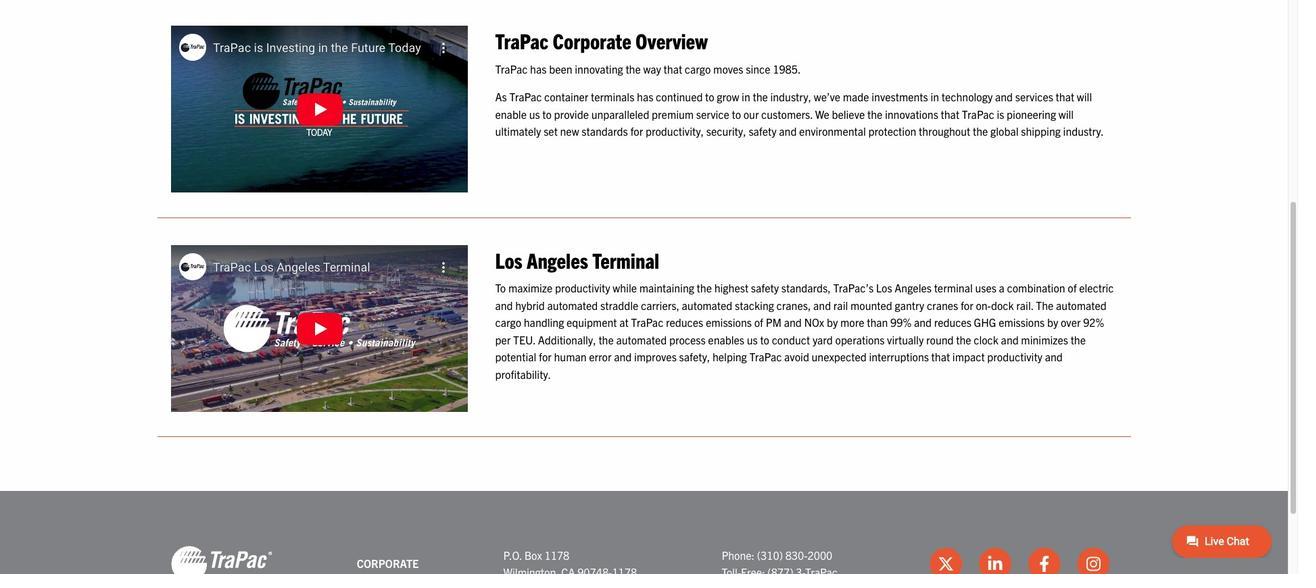 Task type: locate. For each thing, give the bounding box(es) containing it.
(310)
[[757, 549, 783, 562]]

customers.
[[761, 107, 813, 121]]

more
[[840, 316, 864, 329]]

0 vertical spatial angeles
[[527, 247, 588, 273]]

1 horizontal spatial has
[[637, 90, 653, 104]]

99%
[[890, 316, 912, 329]]

us right enable
[[529, 107, 540, 121]]

to
[[705, 90, 714, 104], [542, 107, 552, 121], [732, 107, 741, 121], [760, 333, 769, 347]]

angeles inside to maximize productivity while maintaining the highest safety standards, trapac's los angeles terminal uses a combination of electric and hybrid automated straddle carriers, automated stacking cranes, and rail mounted gantry cranes for on-dock rail. the automated cargo handling equipment at trapac reduces emissions of pm and nox by more than 99% and reduces ghg emissions by over 92% per teu. additionally, the automated process enables us to conduct yard operations virtually round the clock and minimizes the potential for human error and improves safety, helping trapac avoid unexpected interruptions that impact productivity and profitability.
[[895, 281, 932, 295]]

1 horizontal spatial reduces
[[934, 316, 972, 329]]

grow
[[717, 90, 739, 104]]

footer
[[0, 492, 1288, 575]]

for down unparalleled
[[630, 125, 643, 138]]

0 horizontal spatial productivity
[[555, 281, 610, 295]]

reduces up the process
[[666, 316, 703, 329]]

0 horizontal spatial los
[[495, 247, 522, 273]]

industry.
[[1063, 125, 1104, 138]]

0 horizontal spatial has
[[530, 62, 547, 75]]

1 horizontal spatial by
[[1047, 316, 1058, 329]]

trapac corporate overview
[[495, 27, 708, 54]]

1 vertical spatial los
[[876, 281, 892, 295]]

0 vertical spatial has
[[530, 62, 547, 75]]

in right 'grow'
[[742, 90, 750, 104]]

by
[[827, 316, 838, 329], [1047, 316, 1058, 329]]

830-
[[785, 549, 808, 562]]

potential
[[495, 351, 536, 364]]

of
[[1068, 281, 1077, 295], [754, 316, 763, 329]]

1178
[[545, 549, 570, 562]]

2 in from the left
[[931, 90, 939, 104]]

to up service
[[705, 90, 714, 104]]

protection
[[869, 125, 916, 138]]

2 by from the left
[[1047, 316, 1058, 329]]

to inside to maximize productivity while maintaining the highest safety standards, trapac's los angeles terminal uses a combination of electric and hybrid automated straddle carriers, automated stacking cranes, and rail mounted gantry cranes for on-dock rail. the automated cargo handling equipment at trapac reduces emissions of pm and nox by more than 99% and reduces ghg emissions by over 92% per teu. additionally, the automated process enables us to conduct yard operations virtually round the clock and minimizes the potential for human error and improves safety, helping trapac avoid unexpected interruptions that impact productivity and profitability.
[[760, 333, 769, 347]]

phone: (310) 830-2000
[[722, 549, 833, 562]]

electric
[[1079, 281, 1114, 295]]

human
[[554, 351, 587, 364]]

los
[[495, 247, 522, 273], [876, 281, 892, 295]]

premium
[[652, 107, 694, 121]]

new
[[560, 125, 579, 138]]

0 vertical spatial cargo
[[685, 62, 711, 75]]

that down round
[[931, 351, 950, 364]]

trapac
[[495, 27, 549, 54], [495, 62, 528, 75], [509, 90, 542, 104], [962, 107, 994, 121], [631, 316, 664, 329], [749, 351, 782, 364]]

los up to
[[495, 247, 522, 273]]

interruptions
[[869, 351, 929, 364]]

productivity
[[555, 281, 610, 295], [987, 351, 1043, 364]]

emissions up enables
[[706, 316, 752, 329]]

1 horizontal spatial los
[[876, 281, 892, 295]]

has
[[530, 62, 547, 75], [637, 90, 653, 104]]

unparalleled
[[591, 107, 649, 121]]

us right enables
[[747, 333, 758, 347]]

and
[[995, 90, 1013, 104], [779, 125, 797, 138], [495, 299, 513, 312], [813, 299, 831, 312], [784, 316, 802, 329], [914, 316, 932, 329], [1001, 333, 1019, 347], [614, 351, 632, 364], [1045, 351, 1063, 364]]

0 horizontal spatial for
[[539, 351, 552, 364]]

2000
[[808, 549, 833, 562]]

1 horizontal spatial will
[[1077, 90, 1092, 104]]

made
[[843, 90, 869, 104]]

standards,
[[781, 281, 831, 295]]

safety down "our"
[[749, 125, 777, 138]]

2 vertical spatial for
[[539, 351, 552, 364]]

maintaining
[[639, 281, 694, 295]]

0 horizontal spatial cargo
[[495, 316, 521, 329]]

1 horizontal spatial cargo
[[685, 62, 711, 75]]

safety inside as trapac container terminals has continued to grow in the industry, we've made investments in technology and services that will enable us to provide unparalleled premium service to our customers. we believe the innovations that trapac is pioneering will ultimately set new standards for productivity, security, safety and environmental protection throughout the global shipping industry.
[[749, 125, 777, 138]]

1 vertical spatial productivity
[[987, 351, 1043, 364]]

1 vertical spatial for
[[961, 299, 973, 312]]

0 horizontal spatial reduces
[[666, 316, 703, 329]]

that right the way
[[664, 62, 682, 75]]

productivity down los angeles terminal
[[555, 281, 610, 295]]

hybrid
[[515, 299, 545, 312]]

los up mounted
[[876, 281, 892, 295]]

nox
[[804, 316, 824, 329]]

helping
[[713, 351, 747, 364]]

0 horizontal spatial will
[[1059, 107, 1074, 121]]

0 vertical spatial corporate
[[553, 27, 631, 54]]

to up set
[[542, 107, 552, 121]]

p.o.
[[503, 549, 522, 562]]

automated up improves
[[616, 333, 667, 347]]

the left the way
[[626, 62, 641, 75]]

in up innovations
[[931, 90, 939, 104]]

will
[[1077, 90, 1092, 104], [1059, 107, 1074, 121]]

innovating
[[575, 62, 623, 75]]

minimizes
[[1021, 333, 1068, 347]]

teu.
[[513, 333, 536, 347]]

1 horizontal spatial emissions
[[999, 316, 1045, 329]]

cargo up 'per'
[[495, 316, 521, 329]]

0 vertical spatial los
[[495, 247, 522, 273]]

0 horizontal spatial emissions
[[706, 316, 752, 329]]

has left been
[[530, 62, 547, 75]]

0 vertical spatial us
[[529, 107, 540, 121]]

the
[[626, 62, 641, 75], [753, 90, 768, 104], [867, 107, 883, 121], [973, 125, 988, 138], [697, 281, 712, 295], [599, 333, 614, 347], [956, 333, 971, 347], [1071, 333, 1086, 347]]

ghg
[[974, 316, 996, 329]]

since
[[746, 62, 771, 75]]

1 vertical spatial will
[[1059, 107, 1074, 121]]

1 horizontal spatial of
[[1068, 281, 1077, 295]]

corporate image
[[171, 546, 272, 575]]

and up is
[[995, 90, 1013, 104]]

1 vertical spatial us
[[747, 333, 758, 347]]

1 in from the left
[[742, 90, 750, 104]]

1 vertical spatial corporate
[[357, 557, 419, 571]]

0 horizontal spatial of
[[754, 316, 763, 329]]

uses
[[975, 281, 997, 295]]

0 vertical spatial safety
[[749, 125, 777, 138]]

reduces
[[666, 316, 703, 329], [934, 316, 972, 329]]

1 vertical spatial cargo
[[495, 316, 521, 329]]

0 horizontal spatial corporate
[[357, 557, 419, 571]]

emissions down rail.
[[999, 316, 1045, 329]]

unexpected
[[812, 351, 867, 364]]

highest
[[714, 281, 749, 295]]

combination
[[1007, 281, 1065, 295]]

productivity,
[[646, 125, 704, 138]]

1 vertical spatial has
[[637, 90, 653, 104]]

terminal
[[934, 281, 973, 295]]

equipment
[[567, 316, 617, 329]]

safety
[[749, 125, 777, 138], [751, 281, 779, 295]]

of left the pm
[[754, 316, 763, 329]]

0 horizontal spatial us
[[529, 107, 540, 121]]

cargo
[[685, 62, 711, 75], [495, 316, 521, 329]]

cranes,
[[777, 299, 811, 312]]

services
[[1015, 90, 1053, 104]]

for inside as trapac container terminals has continued to grow in the industry, we've made investments in technology and services that will enable us to provide unparalleled premium service to our customers. we believe the innovations that trapac is pioneering will ultimately set new standards for productivity, security, safety and environmental protection throughout the global shipping industry.
[[630, 125, 643, 138]]

1 horizontal spatial productivity
[[987, 351, 1043, 364]]

safety up "stacking"
[[751, 281, 779, 295]]

technology
[[942, 90, 993, 104]]

conduct
[[772, 333, 810, 347]]

as trapac container terminals has continued to grow in the industry, we've made investments in technology and services that will enable us to provide unparalleled premium service to our customers. we believe the innovations that trapac is pioneering will ultimately set new standards for productivity, security, safety and environmental protection throughout the global shipping industry.
[[495, 90, 1104, 138]]

has inside as trapac container terminals has continued to grow in the industry, we've made investments in technology and services that will enable us to provide unparalleled premium service to our customers. we believe the innovations that trapac is pioneering will ultimately set new standards for productivity, security, safety and environmental protection throughout the global shipping industry.
[[637, 90, 653, 104]]

industry,
[[770, 90, 811, 104]]

1 horizontal spatial for
[[630, 125, 643, 138]]

and down minimizes
[[1045, 351, 1063, 364]]

angeles up gantry
[[895, 281, 932, 295]]

2 horizontal spatial for
[[961, 299, 973, 312]]

1 horizontal spatial corporate
[[553, 27, 631, 54]]

for left the human
[[539, 351, 552, 364]]

productivity down clock
[[987, 351, 1043, 364]]

pm
[[766, 316, 782, 329]]

1 horizontal spatial angeles
[[895, 281, 932, 295]]

1 horizontal spatial in
[[931, 90, 939, 104]]

of left electric
[[1068, 281, 1077, 295]]

at
[[619, 316, 629, 329]]

has down trapac has been innovating the way that cargo moves since 1985.
[[637, 90, 653, 104]]

1 vertical spatial safety
[[751, 281, 779, 295]]

cargo left moves
[[685, 62, 711, 75]]

1 horizontal spatial us
[[747, 333, 758, 347]]

ultimately
[[495, 125, 541, 138]]

safety inside to maximize productivity while maintaining the highest safety standards, trapac's los angeles terminal uses a combination of electric and hybrid automated straddle carriers, automated stacking cranes, and rail mounted gantry cranes for on-dock rail. the automated cargo handling equipment at trapac reduces emissions of pm and nox by more than 99% and reduces ghg emissions by over 92% per teu. additionally, the automated process enables us to conduct yard operations virtually round the clock and minimizes the potential for human error and improves safety, helping trapac avoid unexpected interruptions that impact productivity and profitability.
[[751, 281, 779, 295]]

2 emissions from the left
[[999, 316, 1045, 329]]

angeles up maximize
[[527, 247, 588, 273]]

0 vertical spatial for
[[630, 125, 643, 138]]

0 horizontal spatial in
[[742, 90, 750, 104]]

corporate
[[553, 27, 631, 54], [357, 557, 419, 571]]

1 vertical spatial angeles
[[895, 281, 932, 295]]

security,
[[706, 125, 746, 138]]

for left on- on the bottom of page
[[961, 299, 973, 312]]

by right nox
[[827, 316, 838, 329]]

reduces down the cranes
[[934, 316, 972, 329]]

and left rail
[[813, 299, 831, 312]]

to down the pm
[[760, 333, 769, 347]]

automated down highest
[[682, 299, 733, 312]]

0 vertical spatial of
[[1068, 281, 1077, 295]]

standards
[[582, 125, 628, 138]]

0 horizontal spatial by
[[827, 316, 838, 329]]

by left over
[[1047, 316, 1058, 329]]

to maximize productivity while maintaining the highest safety standards, trapac's los angeles terminal uses a combination of electric and hybrid automated straddle carriers, automated stacking cranes, and rail mounted gantry cranes for on-dock rail. the automated cargo handling equipment at trapac reduces emissions of pm and nox by more than 99% and reduces ghg emissions by over 92% per teu. additionally, the automated process enables us to conduct yard operations virtually round the clock and minimizes the potential for human error and improves safety, helping trapac avoid unexpected interruptions that impact productivity and profitability.
[[495, 281, 1114, 381]]



Task type: describe. For each thing, give the bounding box(es) containing it.
and down to
[[495, 299, 513, 312]]

straddle
[[600, 299, 639, 312]]

the
[[1036, 299, 1054, 312]]

round
[[926, 333, 954, 347]]

per
[[495, 333, 511, 347]]

than
[[867, 316, 888, 329]]

stacking
[[735, 299, 774, 312]]

trapac's
[[833, 281, 874, 295]]

been
[[549, 62, 572, 75]]

and down cranes,
[[784, 316, 802, 329]]

container
[[544, 90, 589, 104]]

throughout
[[919, 125, 970, 138]]

enables
[[708, 333, 744, 347]]

the up the error on the left bottom
[[599, 333, 614, 347]]

virtually
[[887, 333, 924, 347]]

investments
[[872, 90, 928, 104]]

improves
[[634, 351, 677, 364]]

us inside as trapac container terminals has continued to grow in the industry, we've made investments in technology and services that will enable us to provide unparalleled premium service to our customers. we believe the innovations that trapac is pioneering will ultimately set new standards for productivity, security, safety and environmental protection throughout the global shipping industry.
[[529, 107, 540, 121]]

is
[[997, 107, 1004, 121]]

rail.
[[1016, 299, 1034, 312]]

continued
[[656, 90, 703, 104]]

the left global
[[973, 125, 988, 138]]

1 vertical spatial of
[[754, 316, 763, 329]]

gantry
[[895, 299, 924, 312]]

innovations
[[885, 107, 938, 121]]

los angeles terminal
[[495, 247, 659, 273]]

pioneering
[[1007, 107, 1056, 121]]

we've
[[814, 90, 840, 104]]

rail
[[834, 299, 848, 312]]

and down gantry
[[914, 316, 932, 329]]

profitability.
[[495, 368, 551, 381]]

process
[[669, 333, 706, 347]]

operations
[[835, 333, 885, 347]]

our
[[744, 107, 759, 121]]

the down over
[[1071, 333, 1086, 347]]

cargo inside to maximize productivity while maintaining the highest safety standards, trapac's los angeles terminal uses a combination of electric and hybrid automated straddle carriers, automated stacking cranes, and rail mounted gantry cranes for on-dock rail. the automated cargo handling equipment at trapac reduces emissions of pm and nox by more than 99% and reduces ghg emissions by over 92% per teu. additionally, the automated process enables us to conduct yard operations virtually round the clock and minimizes the potential for human error and improves safety, helping trapac avoid unexpected interruptions that impact productivity and profitability.
[[495, 316, 521, 329]]

0 vertical spatial productivity
[[555, 281, 610, 295]]

phone:
[[722, 549, 755, 562]]

enable
[[495, 107, 527, 121]]

cranes
[[927, 299, 958, 312]]

the up impact
[[956, 333, 971, 347]]

that right services on the top right of the page
[[1056, 90, 1075, 104]]

footer containing p.o. box 1178
[[0, 492, 1288, 575]]

environmental
[[799, 125, 866, 138]]

the left highest
[[697, 281, 712, 295]]

0 horizontal spatial angeles
[[527, 247, 588, 273]]

2 reduces from the left
[[934, 316, 972, 329]]

dock
[[991, 299, 1014, 312]]

terminal
[[592, 247, 659, 273]]

error
[[589, 351, 612, 364]]

us inside to maximize productivity while maintaining the highest safety standards, trapac's los angeles terminal uses a combination of electric and hybrid automated straddle carriers, automated stacking cranes, and rail mounted gantry cranes for on-dock rail. the automated cargo handling equipment at trapac reduces emissions of pm and nox by more than 99% and reduces ghg emissions by over 92% per teu. additionally, the automated process enables us to conduct yard operations virtually round the clock and minimizes the potential for human error and improves safety, helping trapac avoid unexpected interruptions that impact productivity and profitability.
[[747, 333, 758, 347]]

1 by from the left
[[827, 316, 838, 329]]

to
[[495, 281, 506, 295]]

clock
[[974, 333, 999, 347]]

we
[[815, 107, 829, 121]]

yard
[[813, 333, 833, 347]]

shipping
[[1021, 125, 1061, 138]]

avoid
[[784, 351, 809, 364]]

that inside to maximize productivity while maintaining the highest safety standards, trapac's los angeles terminal uses a combination of electric and hybrid automated straddle carriers, automated stacking cranes, and rail mounted gantry cranes for on-dock rail. the automated cargo handling equipment at trapac reduces emissions of pm and nox by more than 99% and reduces ghg emissions by over 92% per teu. additionally, the automated process enables us to conduct yard operations virtually round the clock and minimizes the potential for human error and improves safety, helping trapac avoid unexpected interruptions that impact productivity and profitability.
[[931, 351, 950, 364]]

on-
[[976, 299, 991, 312]]

over
[[1061, 316, 1081, 329]]

los inside to maximize productivity while maintaining the highest safety standards, trapac's los angeles terminal uses a combination of electric and hybrid automated straddle carriers, automated stacking cranes, and rail mounted gantry cranes for on-dock rail. the automated cargo handling equipment at trapac reduces emissions of pm and nox by more than 99% and reduces ghg emissions by over 92% per teu. additionally, the automated process enables us to conduct yard operations virtually round the clock and minimizes the potential for human error and improves safety, helping trapac avoid unexpected interruptions that impact productivity and profitability.
[[876, 281, 892, 295]]

automated up equipment
[[547, 299, 598, 312]]

and right the error on the left bottom
[[614, 351, 632, 364]]

the up protection
[[867, 107, 883, 121]]

global
[[991, 125, 1019, 138]]

and right clock
[[1001, 333, 1019, 347]]

additionally,
[[538, 333, 596, 347]]

carriers,
[[641, 299, 679, 312]]

set
[[544, 125, 558, 138]]

and down customers.
[[779, 125, 797, 138]]

box
[[524, 549, 542, 562]]

a
[[999, 281, 1005, 295]]

92%
[[1083, 316, 1104, 329]]

1 reduces from the left
[[666, 316, 703, 329]]

service
[[696, 107, 729, 121]]

that up throughout
[[941, 107, 960, 121]]

to left "our"
[[732, 107, 741, 121]]

moves
[[713, 62, 743, 75]]

impact
[[953, 351, 985, 364]]

the up "our"
[[753, 90, 768, 104]]

0 vertical spatial will
[[1077, 90, 1092, 104]]

mounted
[[851, 299, 892, 312]]

1985.
[[773, 62, 801, 75]]

safety,
[[679, 351, 710, 364]]

automated up over
[[1056, 299, 1107, 312]]

trapac has been innovating the way that cargo moves since 1985.
[[495, 62, 801, 75]]

way
[[643, 62, 661, 75]]

overview
[[636, 27, 708, 54]]

provide
[[554, 107, 589, 121]]

while
[[613, 281, 637, 295]]

believe
[[832, 107, 865, 121]]

as
[[495, 90, 507, 104]]

1 emissions from the left
[[706, 316, 752, 329]]



Task type: vqa. For each thing, say whether or not it's contained in the screenshot.
the top Los
yes



